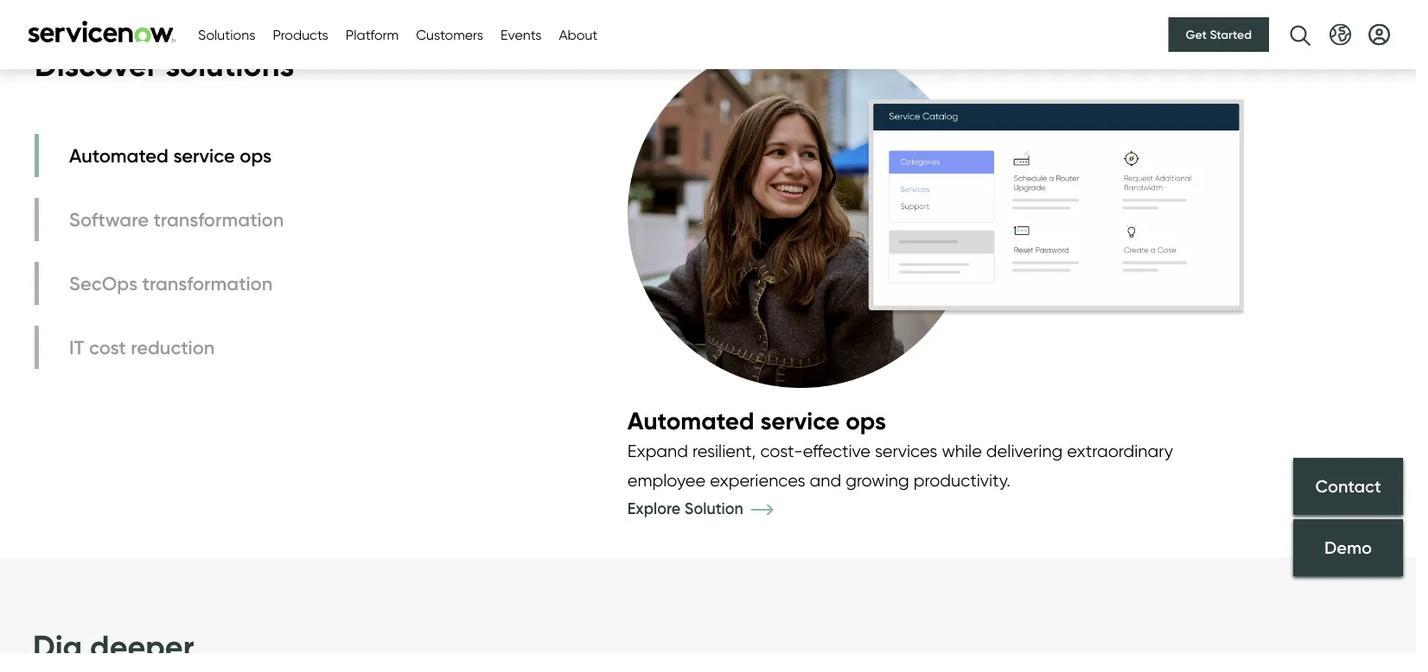 Task type: locate. For each thing, give the bounding box(es) containing it.
solutions
[[198, 26, 256, 43]]

extraordinary
[[1067, 441, 1173, 462]]

contact
[[1316, 476, 1381, 497]]

ops for automated service ops
[[240, 144, 272, 167]]

1 horizontal spatial ops
[[846, 406, 886, 436]]

1 horizontal spatial service
[[761, 406, 840, 436]]

products button
[[273, 24, 328, 45]]

resilient, cost-effective services boost productivity image
[[628, 24, 1245, 405]]

service for automated service ops expand resilient, cost-effective services while delivering extraordinary employee experiences and growing productivity.
[[761, 406, 840, 436]]

effective
[[803, 441, 871, 462]]

1 vertical spatial service
[[761, 406, 840, 436]]

0 vertical spatial service
[[173, 144, 235, 167]]

transformation up the secops transformation
[[153, 208, 284, 231]]

transformation down software transformation on the left top
[[142, 272, 273, 295]]

automated
[[69, 144, 169, 167], [628, 406, 755, 436]]

0 vertical spatial automated
[[69, 144, 169, 167]]

servicenow image
[[26, 20, 177, 43]]

cost-
[[760, 441, 803, 462]]

expand
[[628, 441, 688, 462]]

platform
[[346, 26, 399, 43]]

service up cost-
[[761, 406, 840, 436]]

while
[[942, 441, 982, 462]]

demo link
[[1294, 520, 1404, 577]]

1 vertical spatial transformation
[[142, 272, 273, 295]]

transformation inside 'secops transformation' link
[[142, 272, 273, 295]]

started
[[1210, 27, 1252, 42]]

solutions
[[166, 46, 294, 84]]

1 horizontal spatial automated
[[628, 406, 755, 436]]

and
[[810, 471, 842, 491]]

service inside automated service ops expand resilient, cost-effective services while delivering extraordinary employee experiences and growing productivity.
[[761, 406, 840, 436]]

contact link
[[1294, 458, 1404, 515]]

explore solution link
[[628, 499, 799, 518]]

automated inside automated service ops expand resilient, cost-effective services while delivering extraordinary employee experiences and growing productivity.
[[628, 406, 755, 436]]

0 horizontal spatial ops
[[240, 144, 272, 167]]

reduction
[[131, 336, 215, 359]]

automated up software
[[69, 144, 169, 167]]

secops transformation
[[69, 272, 273, 295]]

automated for automated service ops
[[69, 144, 169, 167]]

resilient,
[[693, 441, 756, 462]]

services
[[875, 441, 938, 462]]

ops
[[240, 144, 272, 167], [846, 406, 886, 436]]

0 horizontal spatial service
[[173, 144, 235, 167]]

transformation
[[153, 208, 284, 231], [142, 272, 273, 295]]

discover solutions
[[35, 46, 294, 84]]

productivity.
[[914, 471, 1011, 491]]

software transformation link
[[35, 198, 288, 241]]

0 vertical spatial ops
[[240, 144, 272, 167]]

discover
[[35, 46, 158, 84]]

ops inside automated service ops expand resilient, cost-effective services while delivering extraordinary employee experiences and growing productivity.
[[846, 406, 886, 436]]

customers button
[[416, 24, 483, 45]]

0 horizontal spatial automated
[[69, 144, 169, 167]]

0 vertical spatial transformation
[[153, 208, 284, 231]]

1 vertical spatial automated
[[628, 406, 755, 436]]

software
[[69, 208, 149, 231]]

customers
[[416, 26, 483, 43]]

automated up expand
[[628, 406, 755, 436]]

service
[[173, 144, 235, 167], [761, 406, 840, 436]]

1 vertical spatial ops
[[846, 406, 886, 436]]

service up software transformation on the left top
[[173, 144, 235, 167]]

it
[[69, 336, 84, 359]]

transformation inside software transformation link
[[153, 208, 284, 231]]

explore solution
[[628, 499, 747, 518]]



Task type: vqa. For each thing, say whether or not it's contained in the screenshot.
Search image
no



Task type: describe. For each thing, give the bounding box(es) containing it.
secops
[[69, 272, 138, 295]]

software transformation
[[69, 208, 284, 231]]

get
[[1186, 27, 1207, 42]]

platform button
[[346, 24, 399, 45]]

growing
[[846, 471, 910, 491]]

explore
[[628, 499, 681, 518]]

ops for automated service ops expand resilient, cost-effective services while delivering extraordinary employee experiences and growing productivity.
[[846, 406, 886, 436]]

it cost reduction
[[69, 336, 215, 359]]

service for automated service ops
[[173, 144, 235, 167]]

solutions button
[[198, 24, 256, 45]]

automated service ops expand resilient, cost-effective services while delivering extraordinary employee experiences and growing productivity.
[[628, 406, 1173, 491]]

it cost reduction link
[[35, 326, 288, 369]]

experiences
[[710, 471, 806, 491]]

demo
[[1325, 537, 1372, 559]]

cost
[[89, 336, 126, 359]]

get started link
[[1169, 17, 1269, 52]]

events
[[501, 26, 542, 43]]

get started
[[1186, 27, 1252, 42]]

automated service ops
[[69, 144, 272, 167]]

transformation for secops transformation
[[142, 272, 273, 295]]

automated service ops link
[[35, 134, 288, 177]]

solution
[[685, 499, 743, 518]]

events button
[[501, 24, 542, 45]]

go to servicenow account image
[[1369, 24, 1391, 45]]

about button
[[559, 24, 598, 45]]

employee
[[628, 471, 706, 491]]

delivering
[[987, 441, 1063, 462]]

products
[[273, 26, 328, 43]]

about
[[559, 26, 598, 43]]

secops transformation link
[[35, 262, 288, 305]]

automated for automated service ops expand resilient, cost-effective services while delivering extraordinary employee experiences and growing productivity.
[[628, 406, 755, 436]]

transformation for software transformation
[[153, 208, 284, 231]]



